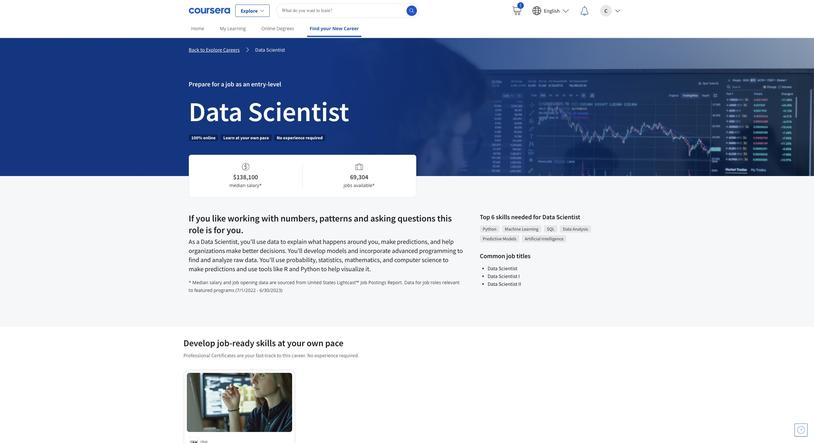 Task type: describe. For each thing, give the bounding box(es) containing it.
2 vertical spatial use
[[248, 265, 257, 273]]

roles
[[431, 279, 441, 286]]

required.
[[339, 352, 359, 359]]

working
[[228, 213, 260, 224]]

models
[[327, 247, 347, 255]]

salary for *
[[209, 279, 222, 286]]

learn
[[223, 135, 235, 141]]

this inside if you like working with numbers, patterns and asking questions this role is for you. as a data scientist, you'll use data to explain what happens around you, make predictions, and help organizations make better decisions. you'll develop models and incorporate advanced programming to find and analyze raw data. you'll use probability, statistics, mathematics, and computer science to make predictions and use tools like r and python to help visualize it.
[[437, 213, 452, 224]]

scientist up data analysis
[[556, 213, 580, 221]]

with
[[261, 213, 279, 224]]

predictive
[[483, 236, 502, 242]]

to inside develop job-ready skills at your own pace professional certificates are your fast-track to this career. no experience required.
[[277, 352, 281, 359]]

machine learning
[[505, 226, 538, 232]]

this inside develop job-ready skills at your own pace professional certificates are your fast-track to this career. no experience required.
[[283, 352, 291, 359]]

a inside if you like working with numbers, patterns and asking questions this role is for you. as a data scientist, you'll use data to explain what happens around you, make predictions, and help organizations make better decisions. you'll develop models and incorporate advanced programming to find and analyze raw data. you'll use probability, statistics, mathematics, and computer science to make predictions and use tools like r and python to help visualize it.
[[196, 238, 200, 246]]

report.
[[388, 279, 403, 286]]

careers
[[223, 46, 240, 53]]

online
[[261, 25, 275, 32]]

and down raw
[[236, 265, 247, 273]]

united
[[307, 279, 322, 286]]

0 horizontal spatial make
[[189, 265, 204, 273]]

probability,
[[286, 256, 317, 264]]

featured
[[194, 287, 212, 293]]

predictive models
[[483, 236, 516, 242]]

for inside if you like working with numbers, patterns and asking questions this role is for you. as a data scientist, you'll use data to explain what happens around you, make predictions, and help organizations make better decisions. you'll develop models and incorporate advanced programming to find and analyze raw data. you'll use probability, statistics, mathematics, and computer science to make predictions and use tools like r and python to help visualize it.
[[214, 224, 225, 236]]

home link
[[189, 21, 207, 36]]

0 horizontal spatial no
[[277, 135, 282, 141]]

at inside develop job-ready skills at your own pace professional certificates are your fast-track to this career. no experience required.
[[278, 337, 285, 349]]

explain
[[287, 238, 307, 246]]

you'll
[[240, 238, 255, 246]]

numbers,
[[281, 213, 318, 224]]

your right find
[[321, 25, 331, 32]]

python inside if you like working with numbers, patterns and asking questions this role is for you. as a data scientist, you'll use data to explain what happens around you, make predictions, and help organizations make better decisions. you'll develop models and incorporate advanced programming to find and analyze raw data. you'll use probability, statistics, mathematics, and computer science to make predictions and use tools like r and python to help visualize it.
[[301, 265, 320, 273]]

certificates
[[211, 352, 236, 359]]

new
[[332, 25, 343, 32]]

mathematics,
[[345, 256, 381, 264]]

explore inside popup button
[[241, 7, 258, 14]]

level
[[268, 80, 281, 88]]

0 horizontal spatial like
[[212, 213, 226, 224]]

1 vertical spatial data scientist
[[189, 94, 349, 129]]

if you like working with numbers, patterns and asking questions this role is for you. as a data scientist, you'll use data to explain what happens around you, make predictions, and help organizations make better decisions. you'll develop models and incorporate advanced programming to find and analyze raw data. you'll use probability, statistics, mathematics, and computer science to make predictions and use tools like r and python to help visualize it.
[[189, 213, 463, 273]]

analyze
[[212, 256, 232, 264]]

science
[[422, 256, 442, 264]]

coursera image
[[189, 5, 230, 16]]

career
[[344, 25, 359, 32]]

intelligence
[[542, 236, 564, 242]]

c
[[604, 7, 607, 14]]

(7/1/2022
[[235, 287, 256, 293]]

data.
[[245, 256, 258, 264]]

develop
[[183, 337, 215, 349]]

machine
[[505, 226, 521, 232]]

learning for my learning
[[227, 25, 246, 32]]

c button
[[595, 0, 625, 21]]

you
[[196, 213, 210, 224]]

0 vertical spatial python
[[483, 226, 496, 232]]

1 vertical spatial use
[[276, 256, 285, 264]]

i
[[518, 273, 520, 279]]

programs
[[214, 287, 234, 293]]

69,304 jobs available *
[[344, 173, 375, 188]]

own inside develop job-ready skills at your own pace professional certificates are your fast-track to this career. no experience required.
[[307, 337, 323, 349]]

relevant
[[442, 279, 460, 286]]

asking
[[370, 213, 396, 224]]

online
[[203, 135, 216, 141]]

titles
[[517, 252, 531, 260]]

0 vertical spatial you'll
[[288, 247, 303, 255]]

you,
[[368, 238, 380, 246]]

What do you want to learn? text field
[[276, 3, 419, 18]]

prepare
[[189, 80, 210, 88]]

0 vertical spatial help
[[442, 238, 454, 246]]

to right the back
[[200, 46, 205, 53]]

0 horizontal spatial at
[[235, 135, 239, 141]]

skills inside develop job-ready skills at your own pace professional certificates are your fast-track to this career. no experience required.
[[256, 337, 276, 349]]

top
[[480, 213, 490, 221]]

available
[[354, 182, 372, 188]]

happens
[[323, 238, 346, 246]]

sourced
[[278, 279, 295, 286]]

pace inside develop job-ready skills at your own pace professional certificates are your fast-track to this career. no experience required.
[[325, 337, 343, 349]]

job left as
[[225, 80, 234, 88]]

scientist down online degrees link
[[266, 46, 285, 53]]

ii
[[518, 281, 521, 287]]

common
[[480, 252, 505, 260]]

online degrees
[[261, 25, 294, 32]]

opening
[[240, 279, 258, 286]]

programming
[[419, 247, 456, 255]]

scientist left 'i'
[[499, 273, 517, 279]]

1
[[519, 2, 522, 8]]

scientist left ii
[[499, 281, 517, 287]]

0 horizontal spatial help
[[328, 265, 340, 273]]

1 horizontal spatial skills
[[496, 213, 510, 221]]

incorporate
[[360, 247, 391, 255]]

6
[[491, 213, 495, 221]]

0 vertical spatial own
[[250, 135, 259, 141]]

fast-
[[256, 352, 265, 359]]

professional
[[183, 352, 210, 359]]

median
[[229, 182, 246, 188]]

6/30/2023)
[[260, 287, 282, 293]]

entry-
[[251, 80, 268, 88]]

if
[[189, 213, 194, 224]]

patterns
[[319, 213, 352, 224]]

jobs
[[344, 182, 352, 188]]

artificial
[[525, 236, 541, 242]]

to up decisions.
[[280, 238, 286, 246]]

and down organizations
[[200, 256, 211, 264]]



Task type: locate. For each thing, give the bounding box(es) containing it.
job left roles
[[423, 279, 429, 286]]

career.
[[292, 352, 306, 359]]

None search field
[[276, 3, 419, 18]]

top 6 skills needed for data scientist
[[480, 213, 580, 221]]

* for 69,304
[[372, 182, 375, 188]]

1 horizontal spatial pace
[[325, 337, 343, 349]]

1 vertical spatial pace
[[325, 337, 343, 349]]

required
[[306, 135, 323, 141]]

0 horizontal spatial explore
[[206, 46, 222, 53]]

for inside "* median salary and job opening data are sourced from united states lightcast™ job postings report. data for job roles relevant to featured programs (7/1/2022 - 6/30/2023)"
[[415, 279, 422, 286]]

use
[[257, 238, 266, 246], [276, 256, 285, 264], [248, 265, 257, 273]]

1 vertical spatial make
[[226, 247, 241, 255]]

experience inside develop job-ready skills at your own pace professional certificates are your fast-track to this career. no experience required.
[[315, 352, 338, 359]]

0 vertical spatial learning
[[227, 25, 246, 32]]

1 vertical spatial are
[[237, 352, 244, 359]]

* inside $138,100 median salary *
[[259, 182, 262, 188]]

1 horizontal spatial own
[[307, 337, 323, 349]]

back to explore careers
[[189, 46, 240, 53]]

find your new career
[[310, 25, 359, 32]]

this right questions
[[437, 213, 452, 224]]

1 vertical spatial own
[[307, 337, 323, 349]]

make
[[381, 238, 396, 246], [226, 247, 241, 255], [189, 265, 204, 273]]

help center image
[[797, 426, 805, 434]]

0 horizontal spatial skills
[[256, 337, 276, 349]]

learning up artificial
[[522, 226, 538, 232]]

lightcast™
[[337, 279, 359, 286]]

scientist,
[[214, 238, 239, 246]]

$138,100 median salary *
[[229, 173, 262, 188]]

data scientist down online
[[255, 46, 285, 53]]

* right the 'median'
[[259, 182, 262, 188]]

better
[[242, 247, 259, 255]]

decisions.
[[260, 247, 287, 255]]

home
[[191, 25, 204, 32]]

2 horizontal spatial make
[[381, 238, 396, 246]]

you'll down explain
[[288, 247, 303, 255]]

69,304
[[350, 173, 368, 181]]

artificial intelligence
[[525, 236, 564, 242]]

0 vertical spatial no
[[277, 135, 282, 141]]

0 vertical spatial use
[[257, 238, 266, 246]]

degrees
[[277, 25, 294, 32]]

experience left "required."
[[315, 352, 338, 359]]

my
[[220, 25, 226, 32]]

learning
[[227, 25, 246, 32], [522, 226, 538, 232]]

to down statistics,
[[321, 265, 327, 273]]

explore up my learning
[[241, 7, 258, 14]]

1 horizontal spatial experience
[[315, 352, 338, 359]]

are up 6/30/2023)
[[269, 279, 276, 286]]

own
[[250, 135, 259, 141], [307, 337, 323, 349]]

from
[[296, 279, 306, 286]]

an
[[243, 80, 250, 88]]

1 horizontal spatial explore
[[241, 7, 258, 14]]

data inside if you like working with numbers, patterns and asking questions this role is for you. as a data scientist, you'll use data to explain what happens around you, make predictions, and help organizations make better decisions. you'll develop models and incorporate advanced programming to find and analyze raw data. you'll use probability, statistics, mathematics, and computer science to make predictions and use tools like r and python to help visualize it.
[[201, 238, 213, 246]]

1 vertical spatial you'll
[[260, 256, 274, 264]]

100%
[[191, 135, 202, 141]]

job
[[225, 80, 234, 88], [506, 252, 515, 260], [232, 279, 239, 286], [423, 279, 429, 286]]

0 horizontal spatial this
[[283, 352, 291, 359]]

* right jobs
[[372, 182, 375, 188]]

help down statistics,
[[328, 265, 340, 273]]

0 horizontal spatial a
[[196, 238, 200, 246]]

1 vertical spatial experience
[[315, 352, 338, 359]]

0 vertical spatial explore
[[241, 7, 258, 14]]

python down probability,
[[301, 265, 320, 273]]

1 vertical spatial at
[[278, 337, 285, 349]]

1 vertical spatial like
[[273, 265, 283, 273]]

salary inside "* median salary and job opening data are sourced from united states lightcast™ job postings report. data for job roles relevant to featured programs (7/1/2022 - 6/30/2023)"
[[209, 279, 222, 286]]

use down data.
[[248, 265, 257, 273]]

1 vertical spatial help
[[328, 265, 340, 273]]

salary inside $138,100 median salary *
[[247, 182, 259, 188]]

1 horizontal spatial salary
[[247, 182, 259, 188]]

and left "asking"
[[354, 213, 369, 224]]

* inside "* median salary and job opening data are sourced from united states lightcast™ job postings report. data for job roles relevant to featured programs (7/1/2022 - 6/30/2023)"
[[189, 279, 191, 286]]

to right programming
[[457, 247, 463, 255]]

salary for $138,100
[[247, 182, 259, 188]]

data scientist down level
[[189, 94, 349, 129]]

1 horizontal spatial learning
[[522, 226, 538, 232]]

0 horizontal spatial experience
[[283, 135, 305, 141]]

english button
[[527, 0, 574, 21]]

tools
[[259, 265, 272, 273]]

develop job-ready skills at your own pace professional certificates are your fast-track to this career. no experience required.
[[183, 337, 359, 359]]

my learning link
[[217, 21, 248, 36]]

online degrees link
[[259, 21, 297, 36]]

are inside develop job-ready skills at your own pace professional certificates are your fast-track to this career. no experience required.
[[237, 352, 244, 359]]

prepare for a job as an entry-level
[[189, 80, 281, 88]]

learning right my
[[227, 25, 246, 32]]

you'll up tools
[[260, 256, 274, 264]]

0 horizontal spatial salary
[[209, 279, 222, 286]]

job up (7/1/2022
[[232, 279, 239, 286]]

no inside develop job-ready skills at your own pace professional certificates are your fast-track to this career. no experience required.
[[307, 352, 313, 359]]

0 horizontal spatial *
[[189, 279, 191, 286]]

skills right 6
[[496, 213, 510, 221]]

like left r
[[273, 265, 283, 273]]

are
[[269, 279, 276, 286], [237, 352, 244, 359]]

and up programs
[[223, 279, 231, 286]]

data
[[255, 46, 265, 53], [189, 94, 242, 129], [542, 213, 555, 221], [563, 226, 572, 232], [201, 238, 213, 246], [488, 265, 498, 272], [488, 273, 498, 279], [404, 279, 414, 286], [488, 281, 498, 287]]

data inside "* median salary and job opening data are sourced from united states lightcast™ job postings report. data for job roles relevant to featured programs (7/1/2022 - 6/30/2023)"
[[404, 279, 414, 286]]

what
[[308, 238, 322, 246]]

salary up programs
[[209, 279, 222, 286]]

a left as
[[221, 80, 224, 88]]

* median salary and job opening data are sourced from united states lightcast™ job postings report. data for job roles relevant to featured programs (7/1/2022 - 6/30/2023)
[[189, 279, 460, 293]]

scientist down common job titles
[[499, 265, 517, 272]]

a right as
[[196, 238, 200, 246]]

make up raw
[[226, 247, 241, 255]]

english
[[544, 7, 560, 14]]

1 vertical spatial python
[[301, 265, 320, 273]]

as
[[236, 80, 242, 88]]

1 vertical spatial salary
[[209, 279, 222, 286]]

for left roles
[[415, 279, 422, 286]]

data scientist data scientist i data scientist ii
[[488, 265, 521, 287]]

make down find
[[189, 265, 204, 273]]

experience left required
[[283, 135, 305, 141]]

data scientist
[[255, 46, 285, 53], [189, 94, 349, 129]]

no
[[277, 135, 282, 141], [307, 352, 313, 359]]

data inside "* median salary and job opening data are sourced from united states lightcast™ job postings report. data for job roles relevant to featured programs (7/1/2022 - 6/30/2023)"
[[259, 279, 268, 286]]

explore
[[241, 7, 258, 14], [206, 46, 222, 53]]

to
[[200, 46, 205, 53], [280, 238, 286, 246], [457, 247, 463, 255], [443, 256, 448, 264], [321, 265, 327, 273], [189, 287, 193, 293], [277, 352, 281, 359]]

use up r
[[276, 256, 285, 264]]

ready
[[232, 337, 254, 349]]

scientist up no experience required
[[248, 94, 349, 129]]

1 vertical spatial learning
[[522, 226, 538, 232]]

no experience required
[[277, 135, 323, 141]]

this left career.
[[283, 352, 291, 359]]

your right learn
[[240, 135, 249, 141]]

1 horizontal spatial make
[[226, 247, 241, 255]]

1 vertical spatial skills
[[256, 337, 276, 349]]

job left titles
[[506, 252, 515, 260]]

data
[[267, 238, 279, 246], [259, 279, 268, 286]]

1 horizontal spatial are
[[269, 279, 276, 286]]

sql
[[547, 226, 555, 232]]

shopping cart: 1 item element
[[511, 2, 524, 16]]

for right is at left
[[214, 224, 225, 236]]

1 vertical spatial a
[[196, 238, 200, 246]]

is
[[206, 224, 212, 236]]

1 vertical spatial this
[[283, 352, 291, 359]]

0 horizontal spatial are
[[237, 352, 244, 359]]

0 vertical spatial experience
[[283, 135, 305, 141]]

1 horizontal spatial python
[[483, 226, 496, 232]]

your left the fast-
[[245, 352, 255, 359]]

0 vertical spatial pace
[[260, 135, 269, 141]]

and down incorporate
[[383, 256, 393, 264]]

and right r
[[289, 265, 299, 273]]

help up programming
[[442, 238, 454, 246]]

like right is at left
[[212, 213, 226, 224]]

explore left careers
[[206, 46, 222, 53]]

1 horizontal spatial this
[[437, 213, 452, 224]]

are down ready
[[237, 352, 244, 359]]

computer
[[394, 256, 420, 264]]

make right you,
[[381, 238, 396, 246]]

python up predictive
[[483, 226, 496, 232]]

find
[[310, 25, 319, 32]]

salary down $138,100
[[247, 182, 259, 188]]

job-
[[217, 337, 232, 349]]

1 horizontal spatial help
[[442, 238, 454, 246]]

find your new career link
[[307, 21, 362, 37]]

1 horizontal spatial a
[[221, 80, 224, 88]]

0 horizontal spatial pace
[[260, 135, 269, 141]]

1 horizontal spatial at
[[278, 337, 285, 349]]

0 horizontal spatial learning
[[227, 25, 246, 32]]

pace
[[260, 135, 269, 141], [325, 337, 343, 349]]

data up 6/30/2023)
[[259, 279, 268, 286]]

0 horizontal spatial own
[[250, 135, 259, 141]]

* for $138,100
[[259, 182, 262, 188]]

use right you'll
[[257, 238, 266, 246]]

0 vertical spatial data scientist
[[255, 46, 285, 53]]

for right prepare on the left of the page
[[212, 80, 220, 88]]

are inside "* median salary and job opening data are sourced from united states lightcast™ job postings report. data for job roles relevant to featured programs (7/1/2022 - 6/30/2023)"
[[269, 279, 276, 286]]

1 horizontal spatial no
[[307, 352, 313, 359]]

skills up track
[[256, 337, 276, 349]]

to inside "* median salary and job opening data are sourced from united states lightcast™ job postings report. data for job roles relevant to featured programs (7/1/2022 - 6/30/2023)"
[[189, 287, 193, 293]]

0 vertical spatial like
[[212, 213, 226, 224]]

and down around at the left bottom of the page
[[348, 247, 358, 255]]

$138,100
[[233, 173, 258, 181]]

1 horizontal spatial you'll
[[288, 247, 303, 255]]

* left median
[[189, 279, 191, 286]]

to right track
[[277, 352, 281, 359]]

2 horizontal spatial *
[[372, 182, 375, 188]]

statistics,
[[318, 256, 343, 264]]

1 vertical spatial data
[[259, 279, 268, 286]]

* inside the 69,304 jobs available *
[[372, 182, 375, 188]]

0 vertical spatial salary
[[247, 182, 259, 188]]

data inside if you like working with numbers, patterns and asking questions this role is for you. as a data scientist, you'll use data to explain what happens around you, make predictions, and help organizations make better decisions. you'll develop models and incorporate advanced programming to find and analyze raw data. you'll use probability, statistics, mathematics, and computer science to make predictions and use tools like r and python to help visualize it.
[[267, 238, 279, 246]]

your up career.
[[287, 337, 305, 349]]

python
[[483, 226, 496, 232], [301, 265, 320, 273]]

help
[[442, 238, 454, 246], [328, 265, 340, 273]]

1 vertical spatial explore
[[206, 46, 222, 53]]

0 vertical spatial make
[[381, 238, 396, 246]]

0 vertical spatial data
[[267, 238, 279, 246]]

-
[[257, 287, 258, 293]]

advanced
[[392, 247, 418, 255]]

predictions
[[205, 265, 235, 273]]

0 horizontal spatial python
[[301, 265, 320, 273]]

to down median
[[189, 287, 193, 293]]

1 vertical spatial no
[[307, 352, 313, 359]]

0 vertical spatial this
[[437, 213, 452, 224]]

job
[[361, 279, 367, 286]]

data up decisions.
[[267, 238, 279, 246]]

to down programming
[[443, 256, 448, 264]]

0 horizontal spatial you'll
[[260, 256, 274, 264]]

0 vertical spatial skills
[[496, 213, 510, 221]]

learning for machine learning
[[522, 226, 538, 232]]

it.
[[365, 265, 371, 273]]

for right needed
[[533, 213, 541, 221]]

2 vertical spatial make
[[189, 265, 204, 273]]

1 horizontal spatial *
[[259, 182, 262, 188]]

1 horizontal spatial like
[[273, 265, 283, 273]]

and up programming
[[430, 238, 441, 246]]

my learning
[[220, 25, 246, 32]]

find
[[189, 256, 199, 264]]

develop
[[304, 247, 325, 255]]

0 vertical spatial at
[[235, 135, 239, 141]]

track
[[265, 352, 276, 359]]

and inside "* median salary and job opening data are sourced from united states lightcast™ job postings report. data for job roles relevant to featured programs (7/1/2022 - 6/30/2023)"
[[223, 279, 231, 286]]

0 vertical spatial a
[[221, 80, 224, 88]]

models
[[503, 236, 516, 242]]

explore button
[[235, 4, 270, 17]]

visualize
[[341, 265, 364, 273]]

0 vertical spatial are
[[269, 279, 276, 286]]

and
[[354, 213, 369, 224], [430, 238, 441, 246], [348, 247, 358, 255], [200, 256, 211, 264], [383, 256, 393, 264], [236, 265, 247, 273], [289, 265, 299, 273], [223, 279, 231, 286]]

back
[[189, 46, 199, 53]]

at
[[235, 135, 239, 141], [278, 337, 285, 349]]

organizations
[[189, 247, 225, 255]]



Task type: vqa. For each thing, say whether or not it's contained in the screenshot.
LANGUAGE.
no



